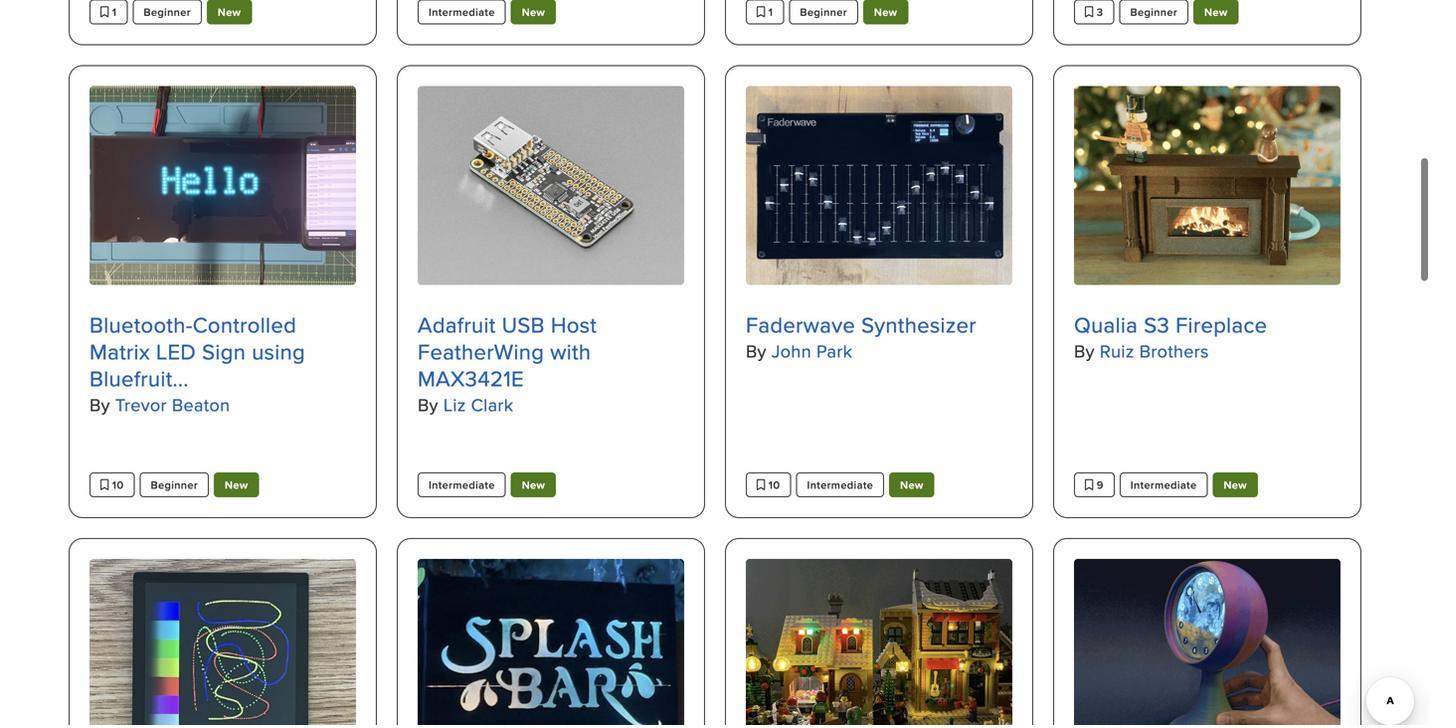 Task type: vqa. For each thing, say whether or not it's contained in the screenshot.
the Add within Adafruit Audio FX Sound Board - WAV/OGG Trigger with 2MB Flash $19.95 Add to Cart
no



Task type: describe. For each thing, give the bounding box(es) containing it.
matrix
[[90, 336, 150, 367]]

beaton
[[172, 392, 230, 417]]

s3
[[1144, 310, 1170, 340]]

faderwave
[[746, 310, 856, 340]]

john park link
[[772, 338, 853, 364]]

host
[[551, 310, 597, 340]]

3
[[1094, 4, 1104, 20]]

faderwave synthesizer link
[[746, 310, 1013, 340]]

adafruit
[[418, 310, 496, 340]]

park
[[817, 338, 853, 364]]

bluefruit connect to display and update text image
[[90, 86, 356, 285]]

liz clark link
[[444, 392, 514, 417]]

10 for by
[[766, 477, 780, 493]]

top angle view of the featherwing image
[[418, 86, 684, 285]]

brothers
[[1140, 338, 1210, 364]]

bluetooth-controlled matrix led sign using bluefruit... by trevor beaton
[[90, 310, 305, 417]]

qualia
[[1075, 310, 1138, 340]]

with
[[550, 336, 591, 367]]

synthesizer
[[862, 310, 977, 340]]

by inside adafruit usb host featherwing with max3421e by liz clark
[[418, 392, 439, 417]]

bluetooth-controlled matrix led sign using bluefruit... link
[[90, 310, 356, 394]]

controlled
[[193, 310, 297, 340]]

adafruit usb host featherwing with max3421e by liz clark
[[418, 310, 597, 417]]

fireplace
[[1176, 310, 1268, 340]]

adafruit usb host featherwing with max3421e link
[[418, 310, 684, 394]]

faderwave synthesizer by john park
[[746, 310, 977, 364]]

usb
[[502, 310, 545, 340]]

liz
[[444, 392, 466, 417]]



Task type: locate. For each thing, give the bounding box(es) containing it.
10 for matrix
[[109, 477, 124, 493]]

by left ruiz
[[1075, 338, 1095, 364]]

2 10 from the left
[[766, 477, 780, 493]]

ruiz
[[1100, 338, 1135, 364]]

0 horizontal spatial 1
[[109, 4, 117, 20]]

by left liz
[[418, 392, 439, 417]]

bluetooth-
[[90, 310, 193, 340]]

9
[[1094, 477, 1104, 493]]

qualia s3 fireplace link
[[1075, 310, 1341, 340]]

by left john
[[746, 338, 767, 364]]

new
[[218, 4, 241, 20], [522, 4, 545, 20], [874, 4, 898, 20], [1205, 4, 1228, 20], [225, 477, 248, 493], [522, 477, 545, 493], [901, 477, 924, 493], [1224, 477, 1248, 493]]

by
[[746, 338, 767, 364], [1075, 338, 1095, 364], [90, 392, 110, 417], [418, 392, 439, 417]]

1
[[109, 4, 117, 20], [766, 4, 773, 20]]

clark
[[471, 392, 514, 417]]

qualia s3 fireplace by ruiz brothers
[[1075, 310, 1268, 364]]

2 1 from the left
[[766, 4, 773, 20]]

john
[[772, 338, 812, 364]]

1 1 from the left
[[109, 4, 117, 20]]

beginner
[[144, 4, 191, 20], [800, 4, 848, 20], [1131, 4, 1178, 20], [151, 477, 198, 493]]

by inside qualia s3 fireplace by ruiz brothers
[[1075, 338, 1095, 364]]

1 10 from the left
[[109, 477, 124, 493]]

by inside faderwave synthesizer by john park
[[746, 338, 767, 364]]

10
[[109, 477, 124, 493], [766, 477, 780, 493]]

by left trevor
[[90, 392, 110, 417]]

intermediate
[[429, 4, 495, 20], [429, 477, 495, 493], [807, 477, 874, 493], [1131, 477, 1197, 493]]

sample qualia project in use image
[[90, 559, 356, 725]]

led
[[156, 336, 196, 367]]

0 horizontal spatial 10
[[109, 477, 124, 493]]

ruiz brothers link
[[1100, 338, 1210, 364]]

using
[[252, 336, 305, 367]]

black synthesizer with 16 faders image
[[746, 86, 1013, 285]]

bluefruit...
[[90, 363, 189, 394]]

1 horizontal spatial 1
[[766, 4, 773, 20]]

trevor
[[115, 392, 167, 417]]

trevor beaton link
[[115, 392, 230, 417]]

sign
[[202, 336, 246, 367]]

1 horizontal spatial 10
[[766, 477, 780, 493]]

max3421e
[[418, 363, 524, 394]]

by inside bluetooth-controlled matrix led sign using bluefruit... by trevor beaton
[[90, 392, 110, 417]]

featherwing
[[418, 336, 544, 367]]



